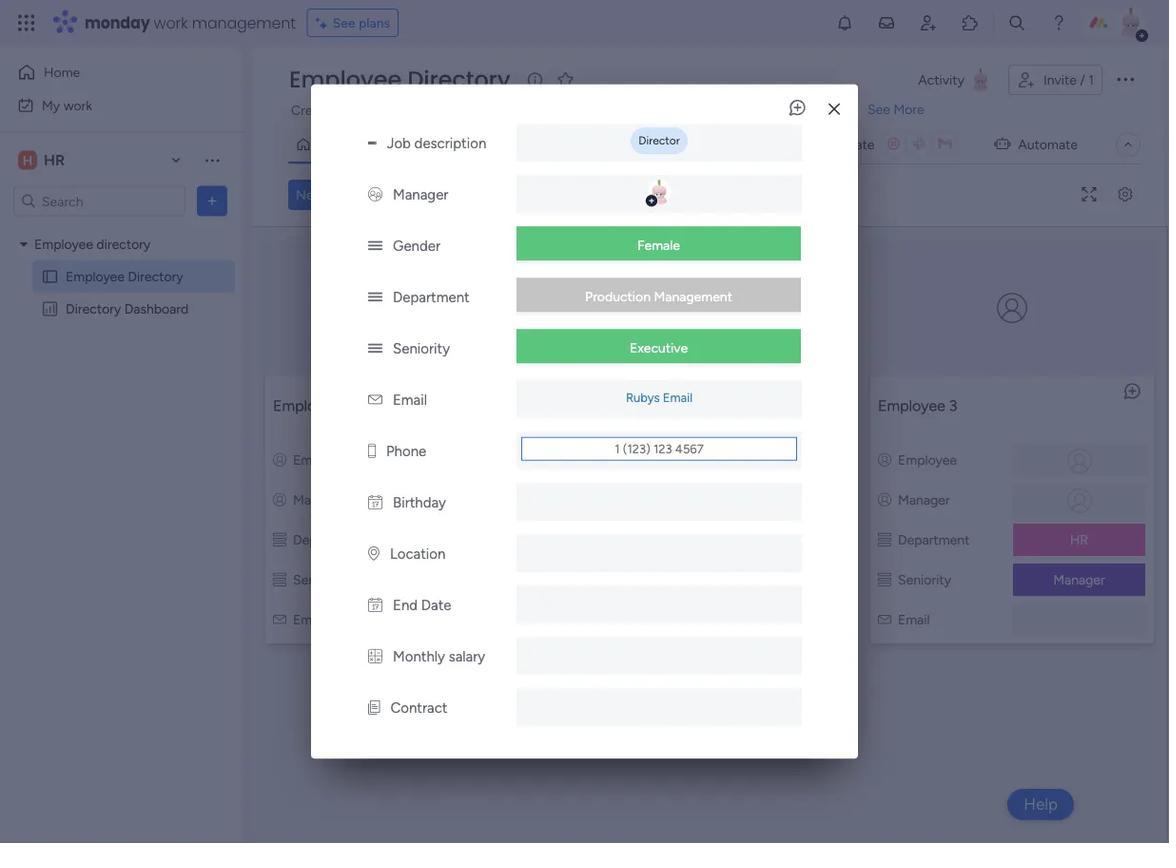 Task type: vqa. For each thing, say whether or not it's contained in the screenshot.
v2 status outline image related to Department
yes



Task type: describe. For each thing, give the bounding box(es) containing it.
new
[[296, 187, 324, 203]]

employee up 1 (123) 123 4567 field
[[576, 397, 643, 415]]

production management for department v2 status icon
[[585, 289, 732, 305]]

hired
[[681, 102, 711, 118]]

seniority for mid-level
[[595, 572, 649, 588]]

home
[[44, 64, 80, 80]]

1 vertical spatial employee directory
[[66, 269, 183, 285]]

activity
[[918, 72, 965, 88]]

v2 dropdown column image
[[368, 135, 376, 152]]

phone
[[386, 443, 426, 461]]

employee down employee directory
[[66, 269, 125, 285]]

new employee
[[296, 187, 386, 203]]

dapulse person column image for mid-level
[[576, 492, 589, 508]]

see for see plans
[[333, 15, 355, 31]]

and
[[465, 102, 487, 118]]

table
[[413, 137, 444, 153]]

see for see more
[[868, 101, 890, 117]]

process
[[852, 102, 899, 118]]

v2 status outline image for employee 3
[[878, 532, 891, 548]]

during
[[714, 102, 752, 118]]

v2 status outline image for mid-level
[[576, 572, 589, 588]]

level
[[777, 572, 804, 588]]

0 horizontal spatial management
[[485, 532, 563, 548]]

management
[[192, 12, 296, 33]]

dapulse person column image for production management
[[273, 452, 286, 469]]

caret down image
[[20, 238, 28, 251]]

the
[[756, 102, 775, 118]]

help image
[[1049, 13, 1068, 32]]

employee 3
[[878, 397, 957, 415]]

dapulse integrations image
[[798, 137, 812, 152]]

v2 file column image
[[368, 700, 380, 717]]

mid-
[[749, 572, 777, 588]]

manager for female
[[393, 187, 448, 204]]

current
[[418, 102, 462, 118]]

create
[[291, 102, 332, 118]]

be
[[1010, 102, 1025, 118]]

Employee Directory field
[[284, 64, 515, 96]]

dapulse date column image for end date
[[368, 598, 382, 615]]

activity button
[[911, 65, 1001, 95]]

of
[[402, 102, 415, 118]]

employee up a
[[289, 64, 402, 96]]

dapulse person column image for hr
[[878, 452, 891, 469]]

workspace image
[[18, 150, 37, 171]]

dialog containing job description
[[311, 0, 858, 759]]

create a directory of current and past employees. each applicant hired during the recruitment process can automatically be moved to this board usin
[[291, 102, 1169, 118]]

to
[[1073, 102, 1085, 118]]

rubys email link inside row group
[[437, 614, 512, 629]]

help button
[[1008, 790, 1074, 821]]

open full screen image
[[1074, 188, 1104, 202]]

ruby anderson image
[[1116, 8, 1146, 38]]

employee left v2 phone column icon
[[293, 452, 352, 469]]

dapulse person column image for it
[[576, 452, 589, 469]]

rubys email for "rubys email" link within the row group
[[441, 614, 508, 629]]

manager for production management
[[293, 492, 345, 508]]

employee directory
[[34, 236, 151, 253]]

salary
[[449, 649, 485, 666]]

integrate
[[820, 137, 875, 153]]

directory dashboard
[[66, 301, 189, 317]]

help
[[1024, 795, 1058, 815]]

search everything image
[[1007, 13, 1026, 32]]

1 horizontal spatial hr
[[1070, 532, 1088, 548]]

director
[[638, 134, 680, 148]]

filter
[[644, 187, 674, 203]]

select product image
[[17, 13, 36, 32]]

new employee button
[[288, 180, 394, 210]]

end
[[393, 598, 418, 615]]

date
[[421, 598, 451, 615]]

executive
[[630, 340, 688, 356]]

rubys email for top "rubys email" link
[[626, 390, 693, 405]]

main
[[381, 137, 410, 153]]

v2 email column image for it
[[576, 612, 589, 628]]

v2 email column image for production management
[[273, 612, 286, 628]]

invite / 1 button
[[1008, 65, 1103, 95]]

rubys for top "rubys email" link
[[626, 390, 660, 405]]

employee up public board image
[[34, 236, 93, 253]]

workspace selection element
[[18, 149, 68, 172]]

0 horizontal spatial production
[[416, 532, 481, 548]]

work for my
[[63, 97, 92, 113]]

it
[[771, 532, 782, 548]]

1 horizontal spatial v2 email column image
[[878, 612, 891, 628]]

seniority for manager
[[898, 572, 951, 588]]

mid-level
[[749, 572, 804, 588]]

1 horizontal spatial employee directory
[[289, 64, 511, 96]]

Search field
[[458, 182, 515, 208]]

add view image
[[470, 138, 478, 151]]

employee 2
[[273, 397, 353, 415]]

see more
[[868, 101, 924, 117]]

employee inside button
[[327, 187, 386, 203]]

past
[[490, 102, 516, 118]]

1 horizontal spatial management
[[654, 289, 732, 305]]

inbox image
[[877, 13, 896, 32]]

contract
[[390, 700, 448, 717]]

collapse board header image
[[1121, 137, 1136, 152]]

v2 phone column image
[[368, 443, 376, 461]]

my
[[42, 97, 60, 113]]

rubys for "rubys email" link within the row group
[[441, 614, 475, 629]]

card cover image image for hr
[[997, 293, 1027, 323]]

usin
[[1151, 102, 1169, 118]]

3
[[949, 397, 957, 415]]

employees.
[[519, 102, 587, 118]]

each
[[590, 102, 619, 118]]

row group containing employee 2
[[256, 231, 1163, 657]]

see plans button
[[307, 9, 399, 37]]

dapulse date column image for birthday
[[368, 495, 382, 512]]



Task type: locate. For each thing, give the bounding box(es) containing it.
directory
[[345, 102, 399, 118], [96, 236, 151, 253]]

birthday
[[393, 495, 446, 512]]

dashboard
[[124, 301, 189, 317]]

1 v2 status image from the top
[[368, 289, 382, 307]]

1 vertical spatial hr
[[1070, 532, 1088, 548]]

rubys email up salary
[[441, 614, 508, 629]]

1 vertical spatial production
[[416, 532, 481, 548]]

1 horizontal spatial work
[[154, 12, 188, 33]]

dapulse person column image
[[273, 452, 286, 469], [576, 452, 589, 469], [878, 452, 891, 469], [273, 492, 286, 508]]

see left more
[[868, 101, 890, 117]]

0 vertical spatial directory
[[345, 102, 399, 118]]

dialog
[[311, 0, 858, 759]]

1 vertical spatial dapulse date column image
[[368, 598, 382, 615]]

0 horizontal spatial see
[[333, 15, 355, 31]]

rubys email down executive
[[626, 390, 693, 405]]

hr
[[44, 151, 65, 169], [1070, 532, 1088, 548]]

close image
[[829, 102, 840, 116]]

production down birthday
[[416, 532, 481, 548]]

1 vertical spatial rubys email
[[441, 614, 508, 629]]

0 vertical spatial rubys email
[[626, 390, 693, 405]]

automate
[[1018, 137, 1078, 153]]

department
[[393, 289, 470, 307], [293, 532, 365, 548], [595, 532, 667, 548], [898, 532, 970, 548]]

v2 status image for seniority
[[368, 341, 382, 358]]

dapulse date column image left end
[[368, 598, 382, 615]]

1 vertical spatial rubys email link
[[437, 614, 512, 629]]

card cover image image
[[694, 293, 725, 323], [997, 293, 1027, 323]]

1 horizontal spatial production management
[[585, 289, 732, 305]]

rubys email link up salary
[[437, 614, 512, 629]]

manager
[[393, 187, 448, 204], [293, 492, 345, 508], [596, 492, 647, 508], [898, 492, 950, 508], [1053, 572, 1105, 588]]

2 card cover image image from the left
[[997, 293, 1027, 323]]

0 horizontal spatial rubys email link
[[437, 614, 512, 629]]

filter button
[[614, 180, 704, 210]]

1 horizontal spatial see
[[868, 101, 890, 117]]

0 vertical spatial rubys
[[626, 390, 660, 405]]

invite / 1
[[1043, 72, 1094, 88]]

1 right /
[[1088, 72, 1094, 88]]

1 dapulse date column image from the top
[[368, 495, 382, 512]]

0 horizontal spatial card cover image image
[[694, 293, 725, 323]]

2
[[344, 397, 353, 415]]

0 horizontal spatial dapulse person column image
[[576, 492, 589, 508]]

recruitment
[[779, 102, 849, 118]]

employee left 3
[[878, 397, 945, 415]]

v2 email column image
[[273, 612, 286, 628], [576, 612, 589, 628]]

see plans
[[333, 15, 390, 31]]

monthly
[[393, 649, 445, 666]]

directory up and
[[407, 64, 511, 96]]

rubys email inside dialog
[[626, 390, 693, 405]]

directory inside list box
[[96, 236, 151, 253]]

work
[[154, 12, 188, 33], [63, 97, 92, 113]]

v2 status outline image
[[273, 532, 286, 548], [878, 532, 891, 548]]

manager for hr
[[898, 492, 950, 508]]

apps image
[[961, 13, 980, 32]]

production management inside row group
[[416, 532, 563, 548]]

0 horizontal spatial 1
[[647, 397, 653, 415]]

1 vertical spatial 1
[[647, 397, 653, 415]]

0 vertical spatial see
[[333, 15, 355, 31]]

rubys email link down executive
[[622, 390, 696, 405]]

production
[[585, 289, 651, 305], [416, 532, 481, 548]]

card cover image image for it
[[694, 293, 725, 323]]

0 horizontal spatial production management
[[416, 532, 563, 548]]

see inside button
[[333, 15, 355, 31]]

employee directory
[[289, 64, 511, 96], [66, 269, 183, 285]]

directory right public dashboard icon
[[66, 301, 121, 317]]

a
[[335, 102, 342, 118]]

0 vertical spatial production
[[585, 289, 651, 305]]

job description
[[387, 135, 486, 152]]

2 vertical spatial directory
[[66, 301, 121, 317]]

job
[[387, 135, 411, 152]]

v2 email column image
[[368, 392, 382, 409], [878, 612, 891, 628]]

employee
[[289, 64, 402, 96], [327, 187, 386, 203], [34, 236, 93, 253], [66, 269, 125, 285], [273, 397, 340, 415], [576, 397, 643, 415], [878, 397, 945, 415], [293, 452, 352, 469], [596, 452, 654, 469], [898, 452, 957, 469]]

email
[[663, 390, 693, 405], [393, 392, 427, 409], [293, 612, 325, 628], [595, 612, 627, 628], [898, 612, 930, 628], [478, 614, 508, 629]]

autopilot image
[[994, 132, 1011, 156]]

gender
[[393, 238, 440, 255]]

0 horizontal spatial directory
[[96, 236, 151, 253]]

monthly salary
[[393, 649, 485, 666]]

work right 'my'
[[63, 97, 92, 113]]

1 horizontal spatial directory
[[128, 269, 183, 285]]

moved
[[1029, 102, 1069, 118]]

0 horizontal spatial v2 email column image
[[273, 612, 286, 628]]

1 horizontal spatial rubys
[[626, 390, 660, 405]]

my work
[[42, 97, 92, 113]]

Search in workspace field
[[40, 190, 159, 212]]

dapulse person column image for manager
[[878, 492, 891, 508]]

1 horizontal spatial v2 email column image
[[576, 612, 589, 628]]

employee 1
[[576, 397, 653, 415]]

see left plans
[[333, 15, 355, 31]]

1 vertical spatial directory
[[96, 236, 151, 253]]

production up executive
[[585, 289, 651, 305]]

arrow down image
[[681, 184, 704, 206]]

1 card cover image image from the left
[[694, 293, 725, 323]]

angle down image
[[403, 188, 412, 202]]

employee down the employee 3
[[898, 452, 957, 469]]

manager for it
[[596, 492, 647, 508]]

v2 status outline image for manager
[[878, 572, 891, 588]]

location
[[390, 546, 446, 563]]

v2 status outline image
[[576, 532, 589, 548], [273, 572, 286, 588], [576, 572, 589, 588], [878, 572, 891, 588]]

2 horizontal spatial directory
[[407, 64, 511, 96]]

production management inside dialog
[[585, 289, 732, 305]]

rubys inside row group
[[441, 614, 475, 629]]

2 dapulse person column image from the left
[[878, 492, 891, 508]]

list box containing employee directory
[[0, 225, 243, 582]]

1 vertical spatial see
[[868, 101, 890, 117]]

1 vertical spatial work
[[63, 97, 92, 113]]

0 vertical spatial management
[[654, 289, 732, 305]]

employee directory up of
[[289, 64, 511, 96]]

1 horizontal spatial card cover image image
[[997, 293, 1027, 323]]

production management down birthday
[[416, 532, 563, 548]]

0 vertical spatial hr
[[44, 151, 65, 169]]

seniority
[[393, 341, 450, 358], [293, 572, 346, 588], [595, 572, 649, 588], [898, 572, 951, 588]]

1 dapulse person column image from the left
[[576, 492, 589, 508]]

automatically
[[927, 102, 1007, 118]]

work right monday
[[154, 12, 188, 33]]

v2 status outline image for it
[[576, 532, 589, 548]]

invite members image
[[919, 13, 938, 32]]

employee right new
[[327, 187, 386, 203]]

1 vertical spatial directory
[[128, 269, 183, 285]]

2 dapulse date column image from the top
[[368, 598, 382, 615]]

0 vertical spatial 1
[[1088, 72, 1094, 88]]

list box
[[0, 225, 243, 582]]

rubys email
[[626, 390, 693, 405], [441, 614, 508, 629]]

0 vertical spatial work
[[154, 12, 188, 33]]

rubys inside dialog
[[626, 390, 660, 405]]

employee left the 2
[[273, 397, 340, 415]]

1 horizontal spatial production
[[585, 289, 651, 305]]

h
[[23, 152, 33, 168]]

1 horizontal spatial rubys email link
[[622, 390, 696, 405]]

v2 status image for department
[[368, 289, 382, 307]]

1 horizontal spatial directory
[[345, 102, 399, 118]]

more
[[894, 101, 924, 117]]

1 horizontal spatial v2 status outline image
[[878, 532, 891, 548]]

0 vertical spatial dapulse date column image
[[368, 495, 382, 512]]

main table button
[[367, 129, 459, 160]]

see more link
[[866, 100, 926, 119]]

v2 search image
[[444, 184, 458, 206]]

rubys up salary
[[441, 614, 475, 629]]

description
[[414, 135, 486, 152]]

rubys email link
[[622, 390, 696, 405], [437, 614, 512, 629]]

1 up 1 (123) 123 4567 field
[[647, 397, 653, 415]]

v2 location column image
[[368, 546, 379, 563]]

0 horizontal spatial v2 status outline image
[[273, 532, 286, 548]]

v2 multiple person column image
[[368, 187, 382, 204]]

directory up dashboard
[[128, 269, 183, 285]]

seniority for executive
[[393, 341, 450, 358]]

home button
[[11, 57, 205, 88]]

add to favorites image
[[556, 70, 575, 89]]

0 horizontal spatial work
[[63, 97, 92, 113]]

0 horizontal spatial rubys
[[441, 614, 475, 629]]

board
[[1114, 102, 1148, 118]]

settings image
[[1110, 188, 1141, 202]]

production management for employee 2's v2 status outline icon
[[416, 532, 563, 548]]

work inside button
[[63, 97, 92, 113]]

employee directory up directory dashboard in the left of the page
[[66, 269, 183, 285]]

v2 status outline image for employee 2
[[273, 532, 286, 548]]

0 vertical spatial employee directory
[[289, 64, 511, 96]]

1 horizontal spatial 1
[[1088, 72, 1094, 88]]

2 v2 status outline image from the left
[[878, 532, 891, 548]]

invite
[[1043, 72, 1077, 88]]

0 vertical spatial v2 email column image
[[368, 392, 382, 409]]

v2 status image
[[368, 238, 382, 255]]

end date
[[393, 598, 451, 615]]

dapulse numbers column image
[[368, 649, 382, 666]]

0 horizontal spatial rubys email
[[441, 614, 508, 629]]

monday work management
[[85, 12, 296, 33]]

1 horizontal spatial rubys email
[[626, 390, 693, 405]]

1
[[1088, 72, 1094, 88], [647, 397, 653, 415]]

1 v2 email column image from the left
[[273, 612, 286, 628]]

/
[[1080, 72, 1085, 88]]

main table
[[381, 137, 444, 153]]

production management
[[585, 289, 732, 305], [416, 532, 563, 548]]

plans
[[359, 15, 390, 31]]

this
[[1089, 102, 1110, 118]]

directory down search in workspace field
[[96, 236, 151, 253]]

2 v2 email column image from the left
[[576, 612, 589, 628]]

2 v2 status image from the top
[[368, 341, 382, 358]]

my work button
[[11, 90, 205, 120]]

0 vertical spatial v2 status image
[[368, 289, 382, 307]]

0 horizontal spatial hr
[[44, 151, 65, 169]]

hr inside 'workspace selection' "element"
[[44, 151, 65, 169]]

v2 status image
[[368, 289, 382, 307], [368, 341, 382, 358]]

monday
[[85, 12, 150, 33]]

management
[[654, 289, 732, 305], [485, 532, 563, 548]]

row group
[[256, 231, 1163, 657]]

1 inside button
[[1088, 72, 1094, 88]]

work for monday
[[154, 12, 188, 33]]

0 vertical spatial production management
[[585, 289, 732, 305]]

public board image
[[41, 268, 59, 286]]

1 vertical spatial v2 email column image
[[878, 612, 891, 628]]

1 vertical spatial production management
[[416, 532, 563, 548]]

0 horizontal spatial v2 email column image
[[368, 392, 382, 409]]

1 (123) 123 4567 field
[[521, 437, 797, 461]]

directory
[[407, 64, 511, 96], [128, 269, 183, 285], [66, 301, 121, 317]]

option
[[0, 227, 243, 231]]

1 horizontal spatial dapulse person column image
[[878, 492, 891, 508]]

dapulse date column image
[[368, 495, 382, 512], [368, 598, 382, 615]]

employee down employee 1
[[596, 452, 654, 469]]

rubys
[[626, 390, 660, 405], [441, 614, 475, 629]]

dapulse date column image left birthday
[[368, 495, 382, 512]]

notifications image
[[835, 13, 854, 32]]

rubys down executive
[[626, 390, 660, 405]]

filter by person image
[[525, 185, 556, 205]]

1 v2 status outline image from the left
[[273, 532, 286, 548]]

can
[[902, 102, 924, 118]]

1 vertical spatial rubys
[[441, 614, 475, 629]]

1 vertical spatial v2 status image
[[368, 341, 382, 358]]

production management up executive
[[585, 289, 732, 305]]

show board description image
[[524, 70, 547, 89]]

0 horizontal spatial directory
[[66, 301, 121, 317]]

0 vertical spatial rubys email link
[[622, 390, 696, 405]]

rubys email inside row group
[[441, 614, 508, 629]]

applicant
[[622, 102, 677, 118]]

0 horizontal spatial employee directory
[[66, 269, 183, 285]]

public dashboard image
[[41, 300, 59, 318]]

dapulse person column image
[[576, 492, 589, 508], [878, 492, 891, 508]]

0 vertical spatial directory
[[407, 64, 511, 96]]

see
[[333, 15, 355, 31], [868, 101, 890, 117]]

1 vertical spatial management
[[485, 532, 563, 548]]

female
[[637, 238, 680, 254]]

directory up v2 dropdown column icon
[[345, 102, 399, 118]]



